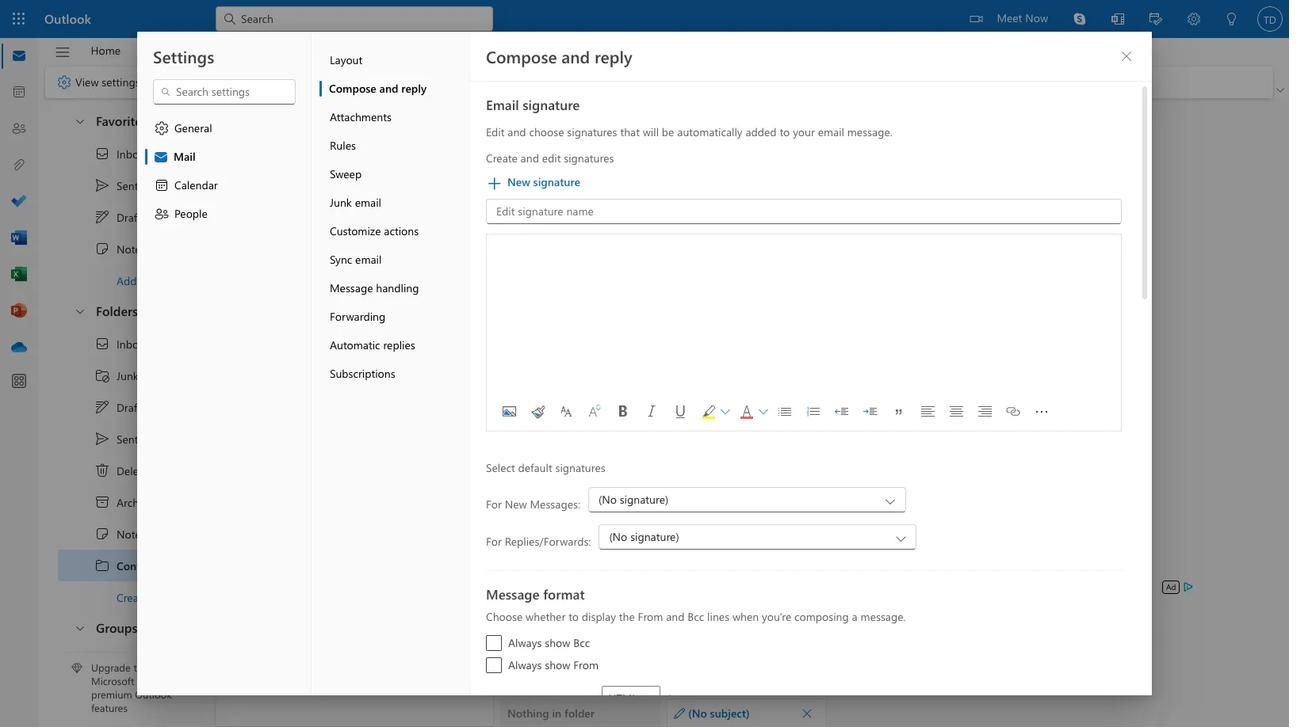 Task type: vqa. For each thing, say whether or not it's contained in the screenshot.
favorite at the top left of page
yes



Task type: locate. For each thing, give the bounding box(es) containing it.
2  tree item from the top
[[58, 519, 186, 550]]

1  from the top
[[74, 115, 86, 127]]

signature up choose
[[523, 96, 580, 113]]


[[460, 118, 476, 134]]

 up add favorite tree item
[[94, 241, 110, 257]]

email signature element
[[486, 124, 1122, 550]]

 down the 
[[94, 400, 110, 416]]

 notes down  tree item at the bottom left of page
[[94, 527, 146, 542]]


[[94, 558, 110, 574]]

items inside favorites tree
[[141, 178, 168, 193]]

items inside  deleted items
[[158, 463, 184, 479]]

2  tree item from the top
[[58, 392, 186, 423]]

customize actions button
[[320, 217, 469, 246]]

0 horizontal spatial 
[[721, 408, 730, 417]]

0 horizontal spatial  button
[[796, 703, 818, 725]]

email right the 
[[142, 368, 168, 383]]

document
[[0, 0, 1289, 728]]

settings tab list
[[137, 32, 312, 696]]

create new folder tree item
[[58, 582, 203, 614]]

automatic
[[330, 338, 380, 353]]

new right 
[[507, 174, 530, 190]]

subscriptions
[[330, 366, 395, 381]]

0 vertical spatial message
[[330, 281, 373, 296]]

0 vertical spatial inbox
[[117, 146, 144, 161]]

1 vertical spatial email
[[355, 195, 381, 210]]

1 vertical spatial reply
[[401, 81, 427, 96]]

always
[[508, 636, 542, 651], [508, 658, 542, 673]]

create and edit signatures
[[486, 151, 614, 166]]

create left new at the bottom left of page
[[117, 590, 148, 605]]

 tree item down favorites
[[58, 138, 186, 170]]

message.
[[847, 124, 893, 140], [861, 610, 906, 625]]

 inside favorites tree
[[94, 241, 110, 257]]

 tree item down ''
[[58, 201, 186, 233]]

notes up 'add'
[[117, 241, 146, 257]]

powerpoint image
[[11, 304, 27, 320]]

 left folders
[[74, 305, 86, 318]]

 tree item
[[58, 170, 186, 201], [58, 423, 186, 455]]

create inside tree item
[[117, 590, 148, 605]]

 for  general
[[154, 121, 170, 136]]

from
[[616, 120, 642, 135], [638, 610, 663, 625], [573, 658, 599, 673]]

sync email
[[330, 252, 382, 267]]

bcc
[[688, 610, 704, 625], [573, 636, 590, 651]]

1  tree item from the top
[[58, 138, 186, 170]]

email
[[818, 124, 844, 140], [355, 195, 381, 210], [355, 252, 382, 267]]

1 vertical spatial format
[[667, 692, 700, 707]]

to do image
[[11, 194, 27, 210]]

2 vertical spatial 
[[74, 622, 86, 635]]

 up  on the left bottom of the page
[[94, 431, 110, 447]]

sent up  tree item
[[117, 432, 138, 447]]

inbox for 2nd  'tree item' from the bottom
[[117, 146, 144, 161]]

0 vertical spatial to
[[780, 124, 790, 140]]

2 vertical spatial to
[[134, 662, 143, 675]]

bcc down display
[[573, 636, 590, 651]]

compose and reply tab panel
[[470, 32, 1152, 728]]

notes inside favorites tree
[[117, 241, 146, 257]]

 sent items down  on the left
[[94, 178, 168, 193]]

 tree item
[[58, 138, 186, 170], [58, 328, 186, 360]]

email right your
[[818, 124, 844, 140]]


[[487, 176, 503, 191]]

 tree item
[[58, 233, 186, 265], [58, 519, 186, 550]]

1 vertical spatial inbox
[[117, 337, 144, 352]]

inbox inside favorites tree
[[117, 146, 144, 161]]

create up 
[[486, 151, 518, 166]]

0 horizontal spatial reply
[[401, 81, 427, 96]]

over
[[363, 473, 384, 488]]

message list section
[[216, 101, 493, 727]]

1 vertical spatial  sent items
[[94, 431, 168, 447]]

 tree item up  junk email
[[58, 328, 186, 360]]

compose inside compose and reply button
[[329, 81, 376, 96]]

 for favorites
[[74, 115, 86, 127]]

 general
[[154, 121, 212, 136]]

show up 'always show from'
[[545, 636, 570, 651]]

1 vertical spatial signature
[[533, 174, 580, 190]]

0 vertical spatial notes
[[117, 241, 146, 257]]

folder inside nothing in folder looks empty over here.
[[368, 453, 398, 468]]

1 vertical spatial  drafts
[[94, 400, 146, 416]]

1 for from the top
[[486, 497, 502, 512]]

replies/forwards:
[[505, 534, 591, 549]]

 tree item up 'add'
[[58, 233, 186, 265]]

folder for create new folder
[[174, 590, 203, 605]]

new
[[151, 590, 171, 605]]

0 vertical spatial  tree item
[[58, 170, 186, 201]]

 for 1st  "tree item" from the bottom
[[94, 527, 110, 542]]

2 always from the top
[[508, 658, 542, 673]]

compose and reply up email signature
[[486, 45, 632, 67]]

2 horizontal spatial in
[[586, 692, 595, 707]]

to inside message format element
[[569, 610, 579, 625]]

1  button from the top
[[66, 106, 93, 136]]

signature inside  new signature
[[533, 174, 580, 190]]

 notes
[[94, 241, 146, 257], [94, 527, 146, 542]]

1 vertical spatial  tree item
[[58, 519, 186, 550]]

message inside compose and reply tab panel
[[486, 586, 540, 603]]

0 vertical spatial outlook
[[44, 10, 91, 27]]

0 vertical spatial  button
[[1114, 44, 1139, 69]]

message up choose
[[486, 586, 540, 603]]

always for always show bcc
[[508, 636, 542, 651]]

2 for from the top
[[486, 534, 502, 549]]

2 drafts from the top
[[117, 400, 146, 415]]

compose and reply inside tab panel
[[486, 45, 632, 67]]


[[74, 115, 86, 127], [74, 305, 86, 318], [74, 622, 86, 635]]

0 vertical spatial reply
[[595, 45, 632, 67]]

1 horizontal spatial in
[[552, 707, 562, 722]]

compose left messages
[[486, 692, 533, 707]]

 button for folders
[[66, 297, 93, 326]]

 sent items inside favorites tree
[[94, 178, 168, 193]]

and down layout button
[[379, 81, 398, 96]]

compose and reply button
[[320, 75, 469, 103]]

actions
[[384, 224, 419, 239]]

drafts
[[117, 210, 146, 225], [117, 400, 146, 415]]

premium
[[91, 688, 132, 702]]

 tree item
[[58, 201, 186, 233], [58, 392, 186, 423]]

 (no subject)
[[674, 707, 750, 722]]

email
[[486, 96, 519, 113], [142, 368, 168, 383]]

reply inside button
[[401, 81, 427, 96]]

items down  on the left
[[141, 178, 168, 193]]

1 vertical spatial  tree item
[[58, 328, 186, 360]]

1  tree item from the top
[[58, 170, 186, 201]]

2  drafts from the top
[[94, 400, 146, 416]]

folder inside tree item
[[174, 590, 203, 605]]

general
[[174, 121, 212, 136]]

junk
[[330, 195, 352, 210], [117, 368, 139, 383]]

for left replies/forwards:
[[486, 534, 502, 549]]

0 vertical spatial 
[[56, 75, 72, 90]]

 for folders
[[74, 305, 86, 318]]

2  notes from the top
[[94, 527, 146, 542]]

to right upgrade
[[134, 662, 143, 675]]

0 horizontal spatial bcc
[[573, 636, 590, 651]]

 button left groups
[[66, 614, 93, 643]]

1 vertical spatial compose and reply
[[329, 81, 427, 96]]

 down  button
[[56, 75, 72, 90]]

draft
[[1027, 279, 1048, 291]]

nothing in folder button
[[500, 699, 661, 728]]

 button inside compose and reply tab panel
[[1114, 44, 1139, 69]]


[[94, 368, 110, 384]]

signatures for edit
[[564, 151, 614, 166]]

sent inside favorites tree
[[117, 178, 138, 193]]

 inside  view settings
[[56, 75, 72, 90]]

people image
[[11, 121, 27, 137]]

0 vertical spatial signatures
[[567, 124, 617, 140]]

1 vertical spatial for
[[486, 534, 502, 549]]

signatures
[[567, 124, 617, 140], [564, 151, 614, 166], [555, 461, 606, 476]]

 notes inside favorites tree
[[94, 241, 146, 257]]

calendar image
[[11, 85, 27, 101]]

home
[[91, 42, 121, 57]]

tab list
[[79, 38, 495, 63]]

1 vertical spatial  tree item
[[58, 392, 186, 423]]

email up customize actions
[[355, 195, 381, 210]]

1 horizontal spatial outlook
[[135, 688, 172, 702]]

message down sync email
[[330, 281, 373, 296]]

from left the will at the top
[[616, 120, 642, 135]]

folder right new at the bottom left of page
[[174, 590, 203, 605]]

compose down layout
[[329, 81, 376, 96]]

Compose message format field
[[601, 687, 660, 713]]

0 horizontal spatial outlook
[[44, 10, 91, 27]]

 inside favorites tree
[[94, 146, 110, 162]]

0 horizontal spatial create
[[117, 590, 148, 605]]

 inside compose and reply tab panel
[[1120, 50, 1133, 63]]

new
[[507, 174, 530, 190], [505, 497, 527, 512]]

message for message handling
[[330, 281, 373, 296]]


[[1120, 50, 1133, 63], [802, 708, 813, 720]]

1 horizontal spatial email
[[486, 96, 519, 113]]

signatures right edit
[[564, 151, 614, 166]]

when
[[733, 610, 759, 625]]

1 always from the top
[[508, 636, 542, 651]]

conversation history
[[271, 114, 392, 130]]

testdummy3423@outlook.com button
[[648, 120, 804, 135]]

 button inside favorites 'tree item'
[[66, 106, 93, 136]]

drafts down  junk email
[[117, 400, 146, 415]]

new for 
[[507, 174, 530, 190]]

2 vertical spatial email
[[355, 252, 382, 267]]

outlook right premium
[[135, 688, 172, 702]]

items
[[141, 178, 168, 193], [141, 432, 168, 447], [158, 463, 184, 479]]

1 horizontal spatial bcc
[[688, 610, 704, 625]]

message handling
[[330, 281, 419, 296]]

0 vertical spatial bcc
[[688, 610, 704, 625]]

signatures for choose
[[567, 124, 617, 140]]

items up  deleted items
[[141, 432, 168, 447]]

home button
[[79, 38, 132, 63]]

draft saved at 3:29 pm
[[1027, 279, 1122, 291]]

format text
[[362, 42, 418, 57]]

and left lines
[[666, 610, 685, 625]]

To text field
[[566, 161, 1135, 180]]

in right messages
[[586, 692, 595, 707]]

items right deleted
[[158, 463, 184, 479]]

1 horizontal spatial folder
[[368, 453, 398, 468]]

0 vertical spatial email
[[486, 96, 519, 113]]

choose
[[486, 610, 523, 625]]

message inside button
[[330, 281, 373, 296]]

email for junk email
[[355, 195, 381, 210]]

a
[[852, 610, 858, 625]]

 inbox down favorites 'tree item'
[[94, 146, 144, 162]]

email right sync
[[355, 252, 382, 267]]

format up the 
[[667, 692, 700, 707]]

0 vertical spatial  tree item
[[58, 138, 186, 170]]

 tree item up deleted
[[58, 423, 186, 455]]

1  drafts from the top
[[94, 209, 146, 225]]

 right added
[[812, 124, 820, 132]]

tree containing 
[[58, 328, 203, 614]]

 button
[[66, 106, 93, 136], [66, 297, 93, 326], [66, 614, 93, 643]]

2 show from the top
[[545, 658, 570, 673]]

from up messages
[[573, 658, 599, 673]]

1  inbox from the top
[[94, 146, 144, 162]]

1 horizontal spatial 
[[1120, 50, 1133, 63]]

 tree item
[[58, 455, 186, 487]]

 inside groups tree item
[[74, 622, 86, 635]]

always down whether
[[508, 636, 542, 651]]

in down 'always show from'
[[552, 707, 562, 722]]

 button inside groups tree item
[[66, 614, 93, 643]]

0 vertical spatial from
[[616, 120, 642, 135]]

for new messages:
[[486, 497, 580, 512]]

 tree item down  junk email
[[58, 392, 186, 423]]

to button
[[509, 157, 558, 182]]

 button
[[1114, 44, 1139, 69], [796, 703, 818, 725]]

customize
[[330, 224, 381, 239]]

0 horizontal spatial format
[[543, 586, 585, 603]]

tree
[[58, 328, 203, 614]]

1 horizontal spatial view
[[145, 42, 169, 57]]

show
[[545, 636, 570, 651], [545, 658, 570, 673]]

 inbox up  tree item
[[94, 336, 144, 352]]

 tree item down the  archive
[[58, 519, 186, 550]]

1 horizontal spatial 
[[154, 121, 170, 136]]

display
[[582, 610, 616, 625]]

left-rail-appbar navigation
[[3, 38, 35, 366]]

junk email button
[[320, 189, 469, 217]]

2 vertical spatial folder
[[565, 707, 595, 722]]

1 vertical spatial to
[[569, 610, 579, 625]]

1 vertical spatial 
[[154, 121, 170, 136]]

1 vertical spatial show
[[545, 658, 570, 673]]

more apps image
[[11, 374, 27, 390]]

 tree item down  on the left
[[58, 170, 186, 201]]

pm
[[1108, 279, 1122, 291]]

1 vertical spatial  button
[[66, 297, 93, 326]]

0 vertical spatial  drafts
[[94, 209, 146, 225]]

 button left folders
[[66, 297, 93, 326]]

compose up email signature
[[486, 45, 557, 67]]

cc button
[[509, 196, 558, 221]]

1 sent from the top
[[117, 178, 138, 193]]

email inside button
[[355, 195, 381, 210]]

nothing down 'always show from'
[[507, 707, 549, 722]]

0 vertical spatial 
[[812, 124, 820, 132]]

0 vertical spatial 
[[94, 178, 110, 193]]

settings
[[153, 45, 214, 67]]

sync
[[330, 252, 352, 267]]

select
[[486, 461, 515, 476]]

for down select
[[486, 497, 502, 512]]

1 vertical spatial message
[[486, 586, 540, 603]]

nothing inside nothing in folder looks empty over here.
[[311, 453, 353, 468]]

0 vertical spatial 
[[74, 115, 86, 127]]

message format element
[[486, 610, 1122, 728]]

in up over
[[356, 453, 365, 468]]

 button left favorites
[[66, 106, 93, 136]]

onedrive image
[[11, 340, 27, 356]]

0 vertical spatial for
[[486, 497, 502, 512]]

 down favorites 'tree item'
[[94, 146, 110, 162]]

reading pane main content
[[494, 99, 1158, 728]]

 sent items up deleted
[[94, 431, 168, 447]]


[[94, 146, 110, 162], [94, 336, 110, 352]]

compose and reply down layout button
[[329, 81, 427, 96]]

 up the 
[[94, 336, 110, 352]]

 inside settings tab list
[[154, 121, 170, 136]]

reply down layout button
[[401, 81, 427, 96]]

create for create and edit signatures
[[486, 151, 518, 166]]

0 vertical spatial items
[[141, 178, 168, 193]]

message. right 'a'
[[861, 610, 906, 625]]

drafts left  on the top of page
[[117, 210, 146, 225]]

Search settings search field
[[171, 84, 279, 100]]

select default signatures
[[486, 461, 606, 476]]

application
[[0, 0, 1289, 728]]

1 vertical spatial compose
[[329, 81, 376, 96]]

0 vertical spatial 
[[1120, 50, 1133, 63]]

 drafts down  tree item
[[94, 400, 146, 416]]

notes for second  "tree item" from the bottom of the application containing settings
[[117, 241, 146, 257]]

0 vertical spatial message.
[[847, 124, 893, 140]]

:
[[642, 120, 645, 135]]

1 vertical spatial items
[[141, 432, 168, 447]]

1  from the top
[[94, 209, 110, 225]]

(no
[[688, 707, 707, 722]]

1  from the top
[[94, 241, 110, 257]]

conversation
[[271, 114, 347, 130]]

inbox up  junk email
[[117, 337, 144, 352]]

inbox left  on the left
[[117, 146, 144, 161]]

always down always show bcc
[[508, 658, 542, 673]]

2 horizontal spatial to
[[780, 124, 790, 140]]

1 vertical spatial 
[[802, 708, 813, 720]]

premium features image
[[71, 664, 82, 675]]

 button
[[47, 39, 79, 66]]

email inside  junk email
[[142, 368, 168, 383]]

0 vertical spatial  tree item
[[58, 201, 186, 233]]

junk down sweep
[[330, 195, 352, 210]]

1 vertical spatial drafts
[[117, 400, 146, 415]]

 button
[[455, 114, 481, 136]]

conversation history heading
[[251, 105, 419, 140]]

signature down edit
[[533, 174, 580, 190]]

insert pictures inline image
[[496, 400, 522, 425]]

reply inside tab panel
[[595, 45, 632, 67]]

1 vertical spatial nothing
[[507, 707, 549, 722]]

view inside button
[[145, 42, 169, 57]]

1 vertical spatial sent
[[117, 432, 138, 447]]

signatures left that
[[567, 124, 617, 140]]

1 vertical spatial create
[[117, 590, 148, 605]]

junk inside button
[[330, 195, 352, 210]]

 inside folders tree item
[[74, 305, 86, 318]]

1 vertical spatial new
[[505, 497, 527, 512]]

0 vertical spatial create
[[486, 151, 518, 166]]

 drafts left  on the top of page
[[94, 209, 146, 225]]

 left  on the top of page
[[94, 209, 110, 225]]

1 notes from the top
[[117, 241, 146, 257]]

1 horizontal spatial compose and reply
[[486, 45, 632, 67]]

in inside button
[[552, 707, 562, 722]]

email for sync email
[[355, 252, 382, 267]]

nothing inside button
[[507, 707, 549, 722]]

to
[[780, 124, 790, 140], [569, 610, 579, 625], [134, 662, 143, 675]]

 drafts inside favorites tree
[[94, 209, 146, 225]]

lines
[[707, 610, 730, 625]]

message for message format
[[486, 586, 540, 603]]

tab list containing home
[[79, 38, 495, 63]]

reply down outlook banner
[[595, 45, 632, 67]]

0 vertical spatial 
[[94, 209, 110, 225]]

to left display
[[569, 610, 579, 625]]

0 horizontal spatial 
[[56, 75, 72, 90]]

 notes for 1st  "tree item" from the bottom
[[94, 527, 146, 542]]

0 horizontal spatial email
[[142, 368, 168, 383]]

1  from the top
[[94, 146, 110, 162]]

new down select
[[505, 497, 527, 512]]

 right underline (⌘+u) image
[[721, 408, 730, 417]]

inbox
[[117, 146, 144, 161], [117, 337, 144, 352]]

 inside favorites 'tree item'
[[74, 115, 86, 127]]

view left settings
[[75, 74, 99, 89]]

view
[[145, 42, 169, 57], [75, 74, 99, 89]]

1 vertical spatial 
[[94, 336, 110, 352]]

excel image
[[11, 267, 27, 283]]

email signature
[[486, 96, 580, 113]]

signatures up messages:
[[555, 461, 606, 476]]

folder up over
[[368, 453, 398, 468]]

 left favorites
[[74, 115, 86, 127]]

0 vertical spatial junk
[[330, 195, 352, 210]]

0 vertical spatial  button
[[66, 106, 93, 136]]


[[674, 708, 685, 720]]

show down always show bcc
[[545, 658, 570, 673]]

 button inside folders tree item
[[66, 297, 93, 326]]

1  notes from the top
[[94, 241, 146, 257]]

folder left html
[[565, 707, 595, 722]]

email inside compose and reply tab panel
[[486, 96, 519, 113]]

 left ''
[[94, 178, 110, 193]]

microsoft
[[91, 675, 134, 689]]

2 horizontal spatial folder
[[565, 707, 595, 722]]

0 horizontal spatial in
[[356, 453, 365, 468]]

3  button from the top
[[66, 614, 93, 643]]

0 vertical spatial sent
[[117, 178, 138, 193]]

format text button
[[350, 38, 430, 63]]

 inside from : testdummy3423@outlook.com 
[[812, 124, 820, 132]]

bcc left lines
[[688, 610, 704, 625]]

0 vertical spatial  tree item
[[58, 233, 186, 265]]

1 inbox from the top
[[117, 146, 144, 161]]

new inside  new signature
[[507, 174, 530, 190]]

dialog
[[0, 0, 1289, 728]]

1 vertical spatial outlook
[[135, 688, 172, 702]]

 sent items
[[94, 178, 168, 193], [94, 431, 168, 447]]

create inside email signature element
[[486, 151, 518, 166]]

 deleted items
[[94, 463, 184, 479]]

message. up to text box
[[847, 124, 893, 140]]

junk right the 
[[117, 368, 139, 383]]

1 horizontal spatial reply
[[595, 45, 632, 67]]

2  button from the top
[[66, 297, 93, 326]]

 for groups
[[74, 622, 86, 635]]

2  sent items from the top
[[94, 431, 168, 447]]

view inside  view settings
[[75, 74, 99, 89]]

in inside nothing in folder looks empty over here.
[[356, 453, 365, 468]]

create for create new folder
[[117, 590, 148, 605]]

1 vertical spatial message.
[[861, 610, 906, 625]]

1 horizontal spatial to
[[569, 610, 579, 625]]

italic (⌘+i) image
[[639, 400, 664, 425]]

 up  on the left
[[154, 121, 170, 136]]

 up 
[[94, 527, 110, 542]]

1  from the top
[[94, 178, 110, 193]]

add favorite tree item
[[58, 265, 186, 297]]

2 inbox from the top
[[117, 337, 144, 352]]

1 horizontal spatial message
[[486, 586, 540, 603]]

notes down archive
[[117, 527, 146, 542]]

view up 
[[145, 42, 169, 57]]

with
[[157, 675, 176, 689]]

0 horizontal spatial message
[[330, 281, 373, 296]]

font image
[[553, 400, 579, 425]]

2 vertical spatial from
[[573, 658, 599, 673]]

1 horizontal spatial 
[[812, 124, 820, 132]]

2  from the top
[[94, 527, 110, 542]]

2 notes from the top
[[117, 527, 146, 542]]

0 vertical spatial compose and reply
[[486, 45, 632, 67]]

outlook banner
[[0, 0, 1289, 38]]

to left your
[[780, 124, 790, 140]]

0 horizontal spatial to
[[134, 662, 143, 675]]

create new folder
[[117, 590, 203, 605]]

0 horizontal spatial folder
[[174, 590, 203, 605]]


[[54, 44, 71, 61]]

0 vertical spatial  notes
[[94, 241, 146, 257]]

1 vertical spatial folder
[[174, 590, 203, 605]]

1  sent items from the top
[[94, 178, 168, 193]]

nothing up empty on the bottom of the page
[[311, 453, 353, 468]]

notes
[[117, 241, 146, 257], [117, 527, 146, 542]]

sent left ''
[[117, 178, 138, 193]]

1 vertical spatial  tree item
[[58, 423, 186, 455]]

2  tree item from the top
[[58, 423, 186, 455]]

3  from the top
[[74, 622, 86, 635]]

outlook up  button
[[44, 10, 91, 27]]

email inside button
[[355, 252, 382, 267]]

1 vertical spatial 
[[94, 400, 110, 416]]

in for nothing in folder looks empty over here.
[[356, 453, 365, 468]]

favorites tree
[[58, 100, 186, 297]]

folder inside button
[[565, 707, 595, 722]]

1 show from the top
[[545, 636, 570, 651]]

1 vertical spatial  notes
[[94, 527, 146, 542]]

help button
[[181, 38, 228, 63]]

2  from the top
[[74, 305, 86, 318]]

 tree item
[[58, 487, 186, 519]]

1 drafts from the top
[[117, 210, 146, 225]]

0 vertical spatial  inbox
[[94, 146, 144, 162]]



Task type: describe. For each thing, give the bounding box(es) containing it.
email inside compose and reply tab panel
[[818, 124, 844, 140]]

1 vertical spatial from
[[638, 610, 663, 625]]

Signature text field
[[487, 235, 1121, 393]]

message handling button
[[320, 274, 469, 303]]

for for for replies/forwards:
[[486, 534, 502, 549]]


[[970, 13, 983, 25]]

folders tree item
[[58, 297, 186, 328]]

 tree item
[[58, 360, 186, 392]]

folder for nothing in folder looks empty over here.
[[368, 453, 398, 468]]

inbox for second  'tree item' from the top of the application containing settings
[[117, 337, 144, 352]]

help
[[193, 42, 216, 57]]

now
[[1025, 10, 1048, 25]]

nothing in folder looks empty over here.
[[297, 453, 411, 488]]

2  tree item from the top
[[58, 328, 186, 360]]

1 vertical spatial bcc
[[573, 636, 590, 651]]

groups tree item
[[58, 614, 186, 645]]

at
[[1077, 279, 1085, 291]]

from : testdummy3423@outlook.com 
[[616, 120, 820, 135]]

empty
[[329, 473, 360, 488]]

you're
[[762, 610, 792, 625]]

always show from
[[508, 658, 599, 673]]

attachments
[[330, 109, 392, 124]]

junk inside  junk email
[[117, 368, 139, 383]]

for for for new messages:
[[486, 497, 502, 512]]

and inside message format element
[[666, 610, 685, 625]]

edit
[[486, 124, 505, 140]]

 tree item
[[58, 550, 186, 582]]

automatic replies
[[330, 338, 415, 353]]

forwarding
[[330, 309, 386, 324]]

options
[[444, 42, 482, 57]]

options button
[[432, 38, 494, 63]]

 button for groups
[[66, 614, 93, 643]]

groups
[[96, 620, 137, 637]]

favorites tree item
[[58, 106, 186, 138]]

people
[[174, 206, 208, 221]]

meet now
[[997, 10, 1048, 25]]

automatic replies button
[[320, 331, 469, 360]]

 inside favorites tree
[[94, 209, 110, 225]]

forwarding button
[[320, 303, 469, 331]]

bold (⌘+b) image
[[611, 400, 636, 425]]

 notes for second  "tree item" from the bottom of the application containing settings
[[94, 241, 146, 257]]

2  from the top
[[94, 431, 110, 447]]

 inside favorites tree
[[94, 178, 110, 193]]

message format
[[486, 586, 585, 603]]

formatting options. list box
[[495, 393, 1113, 431]]

favorite
[[140, 273, 177, 288]]

 button
[[720, 400, 731, 425]]

upgrade to microsoft 365 with premium outlook features
[[91, 662, 176, 715]]

set your advertising preferences image
[[1183, 581, 1195, 594]]

1  tree item from the top
[[58, 233, 186, 265]]

default
[[518, 461, 552, 476]]

 button for favorites
[[66, 106, 93, 136]]

0 vertical spatial format
[[543, 586, 585, 603]]

to inside upgrade to microsoft 365 with premium outlook features
[[134, 662, 143, 675]]

nothing in folder
[[507, 707, 595, 722]]

added
[[746, 124, 777, 140]]

sync email button
[[320, 246, 469, 274]]

format
[[362, 42, 397, 57]]

mail image
[[11, 48, 27, 64]]

cc
[[528, 201, 540, 216]]

text
[[400, 42, 418, 57]]

2  from the top
[[94, 400, 110, 416]]

always for always show from
[[508, 658, 542, 673]]

layout group
[[255, 67, 412, 98]]

files image
[[11, 158, 27, 174]]

calendar
[[174, 178, 218, 193]]

testdummy3423@outlook.com
[[648, 120, 804, 135]]

and up email signature
[[562, 45, 590, 67]]

message. inside message format element
[[861, 610, 906, 625]]

insert button
[[297, 38, 348, 63]]

new for for
[[505, 497, 527, 512]]

3:29
[[1088, 279, 1106, 291]]

Bcc text field
[[566, 238, 1133, 256]]

upgrade
[[91, 662, 131, 675]]

insert
[[309, 42, 336, 57]]

Edit signature name text field
[[495, 204, 1113, 220]]

subject)
[[710, 707, 750, 722]]

1 vertical spatial  button
[[796, 703, 818, 725]]

always show bcc
[[508, 636, 590, 651]]

html
[[609, 691, 637, 707]]

format painter image
[[525, 400, 550, 425]]

compose and reply inside button
[[329, 81, 427, 96]]

outlook link
[[44, 0, 91, 38]]

in inside message format element
[[586, 692, 595, 707]]


[[94, 495, 110, 511]]

 sent items for first  tree item from the top of the page
[[94, 178, 168, 193]]

messages
[[536, 692, 583, 707]]

outlook inside upgrade to microsoft 365 with premium outlook features
[[135, 688, 172, 702]]

underline (⌘+u) image
[[668, 400, 693, 425]]

Message body, press Alt+F10 to exit text field
[[510, 318, 1133, 538]]

deleted
[[117, 463, 155, 479]]

drafts inside favorites tree
[[117, 210, 146, 225]]

2 vertical spatial signatures
[[555, 461, 606, 476]]

folder for nothing in folder
[[565, 707, 595, 722]]

 new signature
[[487, 174, 580, 191]]

365
[[137, 675, 154, 689]]

compose messages in
[[486, 692, 595, 707]]

Cc text field
[[566, 200, 1133, 218]]

 inbox inside favorites tree
[[94, 146, 144, 162]]

 inside reading pane main content
[[802, 708, 813, 720]]

 inside  popup button
[[721, 408, 730, 417]]

and left edit
[[521, 151, 539, 166]]

to inside email signature element
[[780, 124, 790, 140]]

edit and choose signatures that will be automatically added to your email message.
[[486, 124, 893, 140]]


[[154, 178, 170, 193]]

choose whether to display the from and bcc lines when you're composing a message.
[[486, 610, 906, 625]]

junk email
[[330, 195, 381, 210]]

sweep
[[330, 167, 362, 182]]

items for second  tree item from the top
[[141, 432, 168, 447]]

dialog containing settings
[[0, 0, 1289, 728]]

to
[[528, 162, 539, 177]]

in for nothing in folder
[[552, 707, 562, 722]]

2 sent from the top
[[117, 432, 138, 447]]

outlook inside outlook banner
[[44, 10, 91, 27]]

word image
[[11, 231, 27, 247]]

2  inbox from the top
[[94, 336, 144, 352]]

customize actions
[[330, 224, 419, 239]]

0 vertical spatial signature
[[523, 96, 580, 113]]

1  tree item from the top
[[58, 201, 186, 233]]

0 vertical spatial compose
[[486, 45, 557, 67]]

the
[[619, 610, 635, 625]]

composing
[[795, 610, 849, 625]]

add favorite
[[117, 273, 177, 288]]

and inside button
[[379, 81, 398, 96]]

and right edit
[[508, 124, 526, 140]]

items for  tree item
[[158, 463, 184, 479]]

nothing for nothing in folder looks empty over here.
[[311, 453, 353, 468]]

compose and reply heading
[[486, 45, 632, 67]]

 archive
[[94, 495, 153, 511]]

settings
[[102, 74, 140, 89]]

document containing settings
[[0, 0, 1289, 728]]

font size image
[[582, 400, 607, 425]]

favorites
[[96, 113, 147, 129]]

application containing settings
[[0, 0, 1289, 728]]


[[94, 463, 110, 479]]

2  from the top
[[94, 336, 110, 352]]

notes for 1st  "tree item" from the bottom
[[117, 527, 146, 542]]

handling
[[376, 281, 419, 296]]

highlight image
[[696, 400, 722, 425]]

show for bcc
[[545, 636, 570, 651]]


[[154, 206, 170, 222]]

tree inside application
[[58, 328, 203, 614]]

sweep button
[[320, 160, 469, 189]]

folders
[[96, 303, 138, 320]]

from inside reading pane main content
[[616, 120, 642, 135]]

compose inside message format element
[[486, 692, 533, 707]]

 for second  "tree item" from the bottom of the application containing settings
[[94, 241, 110, 257]]

here.
[[387, 473, 411, 488]]

attachments button
[[320, 103, 469, 132]]

show for from
[[545, 658, 570, 673]]

 for  view settings
[[56, 75, 72, 90]]

nothing for nothing in folder
[[507, 707, 549, 722]]

mail
[[174, 149, 196, 164]]

message. inside email signature element
[[847, 124, 893, 140]]

choose
[[529, 124, 564, 140]]

saved
[[1051, 279, 1075, 291]]

 sent items for second  tree item from the top
[[94, 431, 168, 447]]

items for first  tree item from the top of the page
[[141, 178, 168, 193]]

settings heading
[[153, 45, 214, 67]]

1 horizontal spatial format
[[667, 692, 700, 707]]

features
[[91, 702, 128, 715]]



